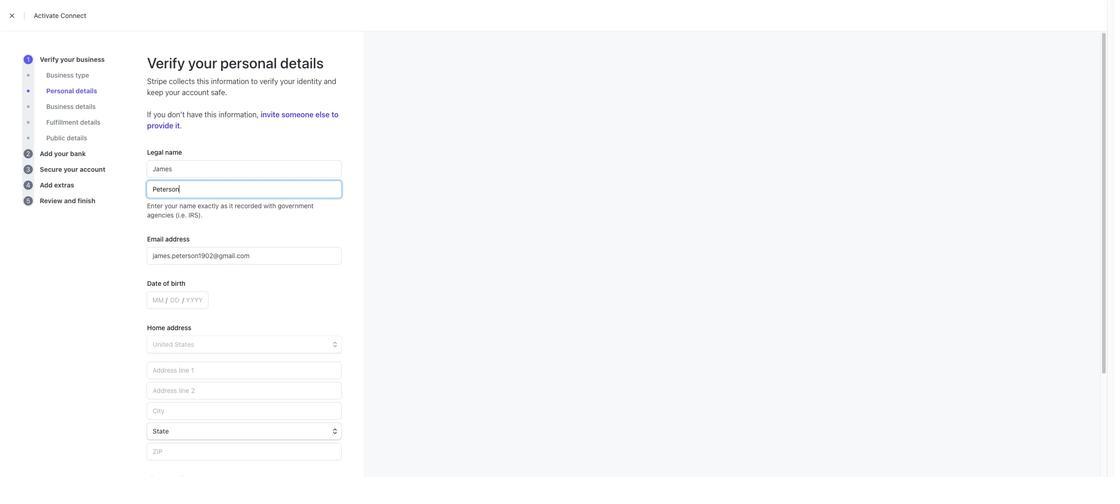 Task type: locate. For each thing, give the bounding box(es) containing it.
1 horizontal spatial verify
[[147, 54, 185, 72]]

1 vertical spatial address
[[167, 324, 191, 332]]

this
[[197, 77, 209, 86], [205, 111, 217, 119]]

0 vertical spatial it
[[175, 122, 180, 130]]

your up collects at the top
[[188, 54, 217, 72]]

details inside public details link
[[67, 134, 87, 142]]

1 business from the top
[[46, 71, 74, 79]]

Address line 2 text field
[[147, 383, 341, 400]]

your for enter your name exactly as it recorded with government agencies (i.e. irs).
[[165, 202, 178, 210]]

details
[[280, 54, 324, 72], [76, 87, 97, 95], [75, 103, 96, 111], [80, 118, 101, 126], [67, 134, 87, 142]]

details inside the business details link
[[75, 103, 96, 111]]

business up personal
[[46, 71, 74, 79]]

business
[[46, 71, 74, 79], [46, 103, 74, 111]]

verify up stripe
[[147, 54, 185, 72]]

business for business details
[[46, 103, 74, 111]]

1 vertical spatial business
[[46, 103, 74, 111]]

personal
[[46, 87, 74, 95]]

it right the as
[[229, 202, 233, 210]]

0 vertical spatial address
[[165, 235, 190, 243]]

1 horizontal spatial to
[[332, 111, 339, 119]]

account
[[182, 88, 209, 97], [80, 166, 105, 173]]

/ down date of birth
[[166, 297, 168, 304]]

1 vertical spatial to
[[332, 111, 339, 119]]

your up (i.e.
[[165, 202, 178, 210]]

legal name
[[147, 149, 182, 156]]

personal
[[220, 54, 277, 72]]

business type
[[46, 71, 89, 79]]

to
[[251, 77, 258, 86], [332, 111, 339, 119]]

1 vertical spatial it
[[229, 202, 233, 210]]

1 vertical spatial this
[[205, 111, 217, 119]]

0 vertical spatial to
[[251, 77, 258, 86]]

have
[[187, 111, 203, 119]]

add for add your bank
[[40, 150, 53, 158]]

verify
[[147, 54, 185, 72], [40, 56, 59, 63]]

/
[[166, 297, 168, 304], [182, 297, 184, 304]]

address right email
[[165, 235, 190, 243]]

details down type
[[76, 87, 97, 95]]

2 add from the top
[[40, 181, 53, 189]]

0 vertical spatial add
[[40, 150, 53, 158]]

and right identity
[[324, 77, 336, 86]]

of
[[163, 280, 169, 288]]

extras
[[54, 181, 74, 189]]

secure your account link
[[40, 165, 105, 174]]

it inside invite someone else to provide it
[[175, 122, 180, 130]]

information,
[[219, 111, 259, 119]]

it
[[175, 122, 180, 130], [229, 202, 233, 210]]

enter your name exactly as it recorded with government agencies (i.e. irs).
[[147, 202, 314, 219]]

0 horizontal spatial and
[[64, 197, 76, 205]]

1 vertical spatial and
[[64, 197, 76, 205]]

details inside personal details link
[[76, 87, 97, 95]]

address right home at the left of the page
[[167, 324, 191, 332]]

1 horizontal spatial it
[[229, 202, 233, 210]]

1 horizontal spatial /
[[182, 297, 184, 304]]

it down don't
[[175, 122, 180, 130]]

your for secure your account
[[64, 166, 78, 173]]

add your bank link
[[40, 149, 86, 159]]

your inside enter your name exactly as it recorded with government agencies (i.e. irs).
[[165, 202, 178, 210]]

0 vertical spatial account
[[182, 88, 209, 97]]

agencies
[[147, 211, 174, 219]]

identity
[[297, 77, 322, 86]]

add down 'secure'
[[40, 181, 53, 189]]

don't
[[167, 111, 185, 119]]

home address
[[147, 324, 191, 332]]

this inside stripe collects this information to verify your identity and keep your account safe.
[[197, 77, 209, 86]]

and
[[324, 77, 336, 86], [64, 197, 76, 205]]

your down public details link
[[54, 150, 69, 158]]

0 horizontal spatial account
[[80, 166, 105, 173]]

enter
[[147, 202, 163, 210]]

date
[[147, 280, 161, 288]]

keep
[[147, 88, 163, 97]]

address
[[165, 235, 190, 243], [167, 324, 191, 332]]

finish
[[78, 197, 95, 205]]

Last name text field
[[147, 181, 341, 198]]

name up (i.e.
[[180, 202, 196, 210]]

verify for verify your personal details
[[147, 54, 185, 72]]

details for fulfillment details
[[80, 118, 101, 126]]

account down collects at the top
[[182, 88, 209, 97]]

details inside "fulfillment details" link
[[80, 118, 101, 126]]

and left finish
[[64, 197, 76, 205]]

to right else
[[332, 111, 339, 119]]

0 horizontal spatial to
[[251, 77, 258, 86]]

your up extras at the top left of page
[[64, 166, 78, 173]]

0 horizontal spatial /
[[166, 297, 168, 304]]

verify your business
[[40, 56, 105, 63]]

bank
[[70, 150, 86, 158]]

secure your account
[[40, 166, 105, 173]]

add your bank
[[40, 150, 86, 158]]

add extras
[[40, 181, 74, 189]]

public
[[46, 134, 65, 142]]

recorded
[[235, 202, 262, 210]]

details up identity
[[280, 54, 324, 72]]

you
[[153, 111, 166, 119]]

your
[[188, 54, 217, 72], [60, 56, 75, 63], [280, 77, 295, 86], [165, 88, 180, 97], [54, 150, 69, 158], [64, 166, 78, 173], [165, 202, 178, 210]]

1 vertical spatial name
[[180, 202, 196, 210]]

it inside enter your name exactly as it recorded with government agencies (i.e. irs).
[[229, 202, 233, 210]]

0 horizontal spatial verify
[[40, 56, 59, 63]]

add
[[40, 150, 53, 158], [40, 181, 53, 189]]

business down personal
[[46, 103, 74, 111]]

name right legal
[[165, 149, 182, 156]]

verify right 1
[[40, 56, 59, 63]]

2 business from the top
[[46, 103, 74, 111]]

add up 'secure'
[[40, 150, 53, 158]]

0 horizontal spatial it
[[175, 122, 180, 130]]

legal
[[147, 149, 164, 156]]

details up bank
[[67, 134, 87, 142]]

1 vertical spatial account
[[80, 166, 105, 173]]

your down collects at the top
[[165, 88, 180, 97]]

name
[[165, 149, 182, 156], [180, 202, 196, 210]]

details down the business details link on the top left of the page
[[80, 118, 101, 126]]

your up "business type"
[[60, 56, 75, 63]]

1 horizontal spatial account
[[182, 88, 209, 97]]

0 vertical spatial and
[[324, 77, 336, 86]]

Legal name text field
[[147, 161, 341, 178]]

/ down birth
[[182, 297, 184, 304]]

1 add from the top
[[40, 150, 53, 158]]

this right have
[[205, 111, 217, 119]]

activate
[[34, 12, 59, 19]]

account down bank
[[80, 166, 105, 173]]

this right collects at the top
[[197, 77, 209, 86]]

add extras link
[[40, 181, 74, 190]]

business details
[[46, 103, 96, 111]]

to left verify
[[251, 77, 258, 86]]

1 horizontal spatial and
[[324, 77, 336, 86]]

details up 'fulfillment details' on the top left of page
[[75, 103, 96, 111]]

1 vertical spatial add
[[40, 181, 53, 189]]

your right verify
[[280, 77, 295, 86]]

0 vertical spatial business
[[46, 71, 74, 79]]

0 vertical spatial this
[[197, 77, 209, 86]]

business
[[76, 56, 105, 63]]

details for personal details
[[76, 87, 97, 95]]

verify your personal details
[[147, 54, 324, 72]]



Task type: vqa. For each thing, say whether or not it's contained in the screenshot.
SETTINGS 'Icon'
no



Task type: describe. For each thing, give the bounding box(es) containing it.
Year text field
[[184, 292, 205, 309]]

invite
[[261, 111, 280, 119]]

fulfillment details link
[[46, 118, 101, 127]]

collects
[[169, 77, 195, 86]]

1
[[27, 56, 30, 63]]

business for business type
[[46, 71, 74, 79]]

review
[[40, 197, 63, 205]]

if you don't have this information,
[[147, 111, 261, 119]]

ZIP text field
[[147, 444, 341, 461]]

to inside invite someone else to provide it
[[332, 111, 339, 119]]

personal details link
[[46, 87, 97, 96]]

with
[[264, 202, 276, 210]]

safe.
[[211, 88, 227, 97]]

Email address email field
[[147, 248, 341, 265]]

business type link
[[46, 71, 89, 80]]

invite someone else to provide it
[[147, 111, 339, 130]]

City text field
[[147, 403, 341, 420]]

type
[[75, 71, 89, 79]]

public details link
[[46, 134, 87, 143]]

.
[[180, 122, 182, 130]]

home
[[147, 324, 165, 332]]

account inside secure your account link
[[80, 166, 105, 173]]

exactly
[[198, 202, 219, 210]]

details for public details
[[67, 134, 87, 142]]

Address line 1 text field
[[147, 363, 341, 379]]

information
[[211, 77, 249, 86]]

your for verify your personal details
[[188, 54, 217, 72]]

Day text field
[[168, 292, 182, 309]]

government
[[278, 202, 314, 210]]

fulfillment
[[46, 118, 78, 126]]

fulfillment details
[[46, 118, 101, 126]]

birth
[[171, 280, 186, 288]]

stripe collects this information to verify your identity and keep your account safe.
[[147, 77, 336, 97]]

else
[[316, 111, 330, 119]]

provide
[[147, 122, 173, 130]]

invite someone else to provide it button
[[147, 111, 339, 130]]

review and finish link
[[40, 197, 95, 206]]

email
[[147, 235, 164, 243]]

account inside stripe collects this information to verify your identity and keep your account safe.
[[182, 88, 209, 97]]

4
[[26, 181, 30, 189]]

0 vertical spatial name
[[165, 149, 182, 156]]

details for business details
[[75, 103, 96, 111]]

3
[[26, 166, 30, 173]]

address for home address
[[167, 324, 191, 332]]

your for verify your business
[[60, 56, 75, 63]]

if
[[147, 111, 151, 119]]

as
[[221, 202, 228, 210]]

email address
[[147, 235, 190, 243]]

someone
[[282, 111, 314, 119]]

stripe
[[147, 77, 167, 86]]

and inside stripe collects this information to verify your identity and keep your account safe.
[[324, 77, 336, 86]]

personal details
[[46, 87, 97, 95]]

business details link
[[46, 102, 96, 111]]

to inside stripe collects this information to verify your identity and keep your account safe.
[[251, 77, 258, 86]]

your for add your bank
[[54, 150, 69, 158]]

review and finish
[[40, 197, 95, 205]]

connect
[[60, 12, 86, 19]]

verify for verify your business
[[40, 56, 59, 63]]

2
[[26, 150, 30, 158]]

address for email address
[[165, 235, 190, 243]]

name inside enter your name exactly as it recorded with government agencies (i.e. irs).
[[180, 202, 196, 210]]

irs).
[[189, 211, 203, 219]]

add for add extras
[[40, 181, 53, 189]]

public details
[[46, 134, 87, 142]]

1 / from the left
[[166, 297, 168, 304]]

activate connect
[[34, 12, 86, 19]]

(i.e.
[[176, 211, 187, 219]]

verify your business link
[[40, 55, 105, 64]]

it for provide
[[175, 122, 180, 130]]

it for as
[[229, 202, 233, 210]]

date of birth
[[147, 280, 186, 288]]

5
[[26, 197, 30, 205]]

2 / from the left
[[182, 297, 184, 304]]

secure
[[40, 166, 62, 173]]

Date of birth text field
[[151, 292, 166, 309]]

verify
[[260, 77, 278, 86]]



